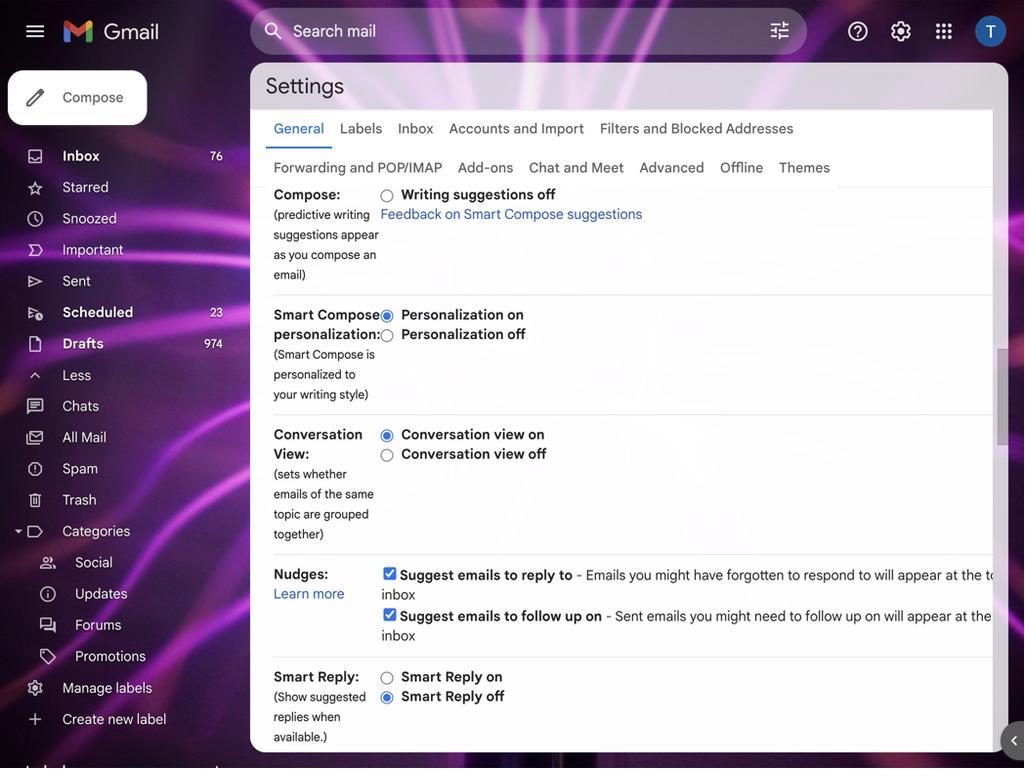 Task type: locate. For each thing, give the bounding box(es) containing it.
1 vertical spatial writing
[[300, 388, 337, 402]]

general link
[[274, 120, 324, 137]]

reply
[[445, 669, 483, 686], [445, 688, 483, 705]]

0 horizontal spatial suggestions
[[274, 228, 338, 242]]

inbox up pop/imap
[[398, 120, 434, 137]]

offline
[[720, 159, 764, 176]]

2 follow from the left
[[806, 608, 842, 625]]

you
[[289, 248, 308, 262], [629, 567, 652, 584], [690, 608, 713, 625]]

more
[[313, 586, 345, 603]]

emails
[[586, 567, 626, 584]]

0 horizontal spatial sent
[[63, 273, 91, 290]]

less button
[[0, 360, 235, 391]]

suggest for suggest emails to follow up on
[[400, 608, 454, 625]]

of
[[311, 487, 322, 502], [1010, 567, 1023, 584]]

suggest
[[400, 567, 454, 584], [400, 608, 454, 625]]

view
[[494, 426, 525, 443], [494, 446, 525, 463]]

an
[[363, 248, 376, 262]]

conversation up view:
[[274, 426, 363, 443]]

1 vertical spatial reply
[[445, 688, 483, 705]]

conversation up conversation view off
[[401, 426, 490, 443]]

and right chat at the right top
[[564, 159, 588, 176]]

pop/imap
[[378, 159, 443, 176]]

Personalization off radio
[[381, 328, 393, 343]]

you down - emails you might have forgotten to respond to will appear at the top of
[[690, 608, 713, 625]]

0 vertical spatial -
[[576, 567, 583, 584]]

will
[[875, 567, 895, 584], [885, 608, 904, 625]]

spam link
[[63, 460, 98, 478]]

0 horizontal spatial up
[[565, 608, 582, 625]]

smart right smart reply on option
[[401, 669, 442, 686]]

top inside - emails you might have forgotten to respond to will appear at the top of
[[986, 567, 1007, 584]]

the inside - emails you might have forgotten to respond to will appear at the top of
[[962, 567, 982, 584]]

and for forwarding
[[350, 159, 374, 176]]

appear left o
[[908, 608, 952, 625]]

forums
[[75, 617, 121, 634]]

follow down reply
[[521, 608, 562, 625]]

smart inside smart compose personalization: (smart compose is personalized to your writing style)
[[274, 306, 314, 324]]

on
[[445, 206, 461, 223], [507, 306, 524, 324], [528, 426, 545, 443], [586, 608, 602, 625], [865, 608, 881, 625], [486, 669, 503, 686]]

emails up the topic
[[274, 487, 308, 502]]

scheduled link
[[63, 304, 134, 321]]

2 horizontal spatial suggestions
[[567, 206, 643, 223]]

off for writing suggestions off
[[537, 186, 556, 203]]

of up are
[[311, 487, 322, 502]]

need
[[755, 608, 786, 625]]

conversation inside conversation view: (sets whether emails of the same topic are grouped together)
[[274, 426, 363, 443]]

personalization:
[[274, 326, 381, 343]]

1 vertical spatial of
[[1010, 567, 1023, 584]]

suggestions down (predictive
[[274, 228, 338, 242]]

off for conversation view off
[[528, 446, 547, 463]]

spam
[[63, 460, 98, 478]]

1 horizontal spatial might
[[716, 608, 751, 625]]

chats
[[63, 398, 99, 415]]

0 vertical spatial inbox link
[[398, 120, 434, 137]]

off down personalization on
[[507, 326, 526, 343]]

off down conversation view on
[[528, 446, 547, 463]]

manage labels link
[[63, 680, 152, 697]]

suggestions up feedback on smart compose suggestions link
[[453, 186, 534, 203]]

2 vertical spatial suggestions
[[274, 228, 338, 242]]

smart right smart reply off radio
[[401, 688, 442, 705]]

compose down chat at the right top
[[505, 206, 564, 223]]

compose button
[[8, 70, 147, 125]]

forgotten
[[727, 567, 784, 584]]

Personalization on radio
[[381, 309, 393, 323]]

0 horizontal spatial -
[[576, 567, 583, 584]]

1 suggest from the top
[[400, 567, 454, 584]]

- inside - sent emails you might need to follow up on will appear at the top o
[[606, 608, 612, 625]]

chat
[[529, 159, 560, 176]]

0 vertical spatial suggest
[[400, 567, 454, 584]]

to right need
[[790, 608, 802, 625]]

off down smart reply on
[[486, 688, 505, 705]]

writing inside smart compose personalization: (smart compose is personalized to your writing style)
[[300, 388, 337, 402]]

2 vertical spatial the
[[971, 608, 992, 625]]

1 horizontal spatial of
[[1010, 567, 1023, 584]]

suggestions down meet
[[567, 206, 643, 223]]

will inside - emails you might have forgotten to respond to will appear at the top of
[[875, 567, 895, 584]]

1 vertical spatial the
[[962, 567, 982, 584]]

smart inside "smart compose: (predictive writing suggestions appear as you compose an email)"
[[274, 167, 314, 184]]

0 vertical spatial the
[[325, 487, 342, 502]]

suggestions inside "smart compose: (predictive writing suggestions appear as you compose an email)"
[[274, 228, 338, 242]]

0 vertical spatial suggestions
[[453, 186, 534, 203]]

0 horizontal spatial might
[[655, 567, 691, 584]]

2 view from the top
[[494, 446, 525, 463]]

inbox link
[[398, 120, 434, 137], [63, 148, 100, 165]]

smart for smart compose: (predictive writing suggestions appear as you compose an email)
[[274, 167, 314, 184]]

1 follow from the left
[[521, 608, 562, 625]]

- inside - emails you might have forgotten to respond to will appear at the top of
[[576, 567, 583, 584]]

themes
[[779, 159, 831, 176]]

reply up the smart reply off
[[445, 669, 483, 686]]

1 vertical spatial personalization
[[401, 326, 504, 343]]

feedback on smart compose suggestions
[[381, 206, 643, 223]]

suggest up smart reply on
[[400, 608, 454, 625]]

conversation view on
[[401, 426, 545, 443]]

1 horizontal spatial follow
[[806, 608, 842, 625]]

to down the suggest emails to reply to
[[504, 608, 518, 625]]

mail
[[81, 429, 106, 446]]

inbox
[[398, 120, 434, 137], [63, 148, 100, 165]]

meet
[[592, 159, 624, 176]]

to up style)
[[345, 368, 356, 382]]

0 horizontal spatial of
[[311, 487, 322, 502]]

up
[[565, 608, 582, 625], [846, 608, 862, 625]]

nudges:
[[274, 566, 328, 583]]

to inside smart compose personalization: (smart compose is personalized to your writing style)
[[345, 368, 356, 382]]

1 horizontal spatial up
[[846, 608, 862, 625]]

inbox link up pop/imap
[[398, 120, 434, 137]]

0 vertical spatial appear
[[341, 228, 379, 242]]

emails down - emails you might have forgotten to respond to will appear at the top of
[[647, 608, 687, 625]]

appear right respond
[[898, 567, 942, 584]]

view up conversation view off
[[494, 426, 525, 443]]

0 horizontal spatial inbox
[[63, 148, 100, 165]]

reply for off
[[445, 688, 483, 705]]

personalization
[[401, 306, 504, 324], [401, 326, 504, 343]]

None checkbox
[[384, 567, 396, 580]]

snoozed
[[63, 210, 117, 227]]

suggest up suggest emails to follow up on
[[400, 567, 454, 584]]

important
[[63, 241, 124, 259]]

create new label
[[63, 711, 167, 728]]

0 horizontal spatial follow
[[521, 608, 562, 625]]

smart reply: (show suggested replies when available.)
[[274, 669, 366, 745]]

2 up from the left
[[846, 608, 862, 625]]

0 vertical spatial sent
[[63, 273, 91, 290]]

reply down smart reply on
[[445, 688, 483, 705]]

and right the filters
[[643, 120, 668, 137]]

might left need
[[716, 608, 751, 625]]

sent down important
[[63, 273, 91, 290]]

1 vertical spatial at
[[956, 608, 968, 625]]

navigation
[[0, 63, 250, 768]]

personalization up personalization off
[[401, 306, 504, 324]]

0 vertical spatial reply
[[445, 669, 483, 686]]

inbox link up the "starred"
[[63, 148, 100, 165]]

top inside - sent emails you might need to follow up on will appear at the top o
[[995, 608, 1016, 625]]

emails
[[274, 487, 308, 502], [458, 567, 501, 584], [458, 608, 501, 625], [647, 608, 687, 625]]

view down conversation view on
[[494, 446, 525, 463]]

to left respond
[[788, 567, 801, 584]]

accounts
[[449, 120, 510, 137]]

suggestions for writing
[[274, 228, 338, 242]]

addresses
[[726, 120, 794, 137]]

1 horizontal spatial sent
[[615, 608, 644, 625]]

emails inside - sent emails you might need to follow up on will appear at the top o
[[647, 608, 687, 625]]

up down respond
[[846, 608, 862, 625]]

- emails you might have forgotten to respond to will appear at the top of 
[[382, 567, 1025, 604]]

1 vertical spatial top
[[995, 608, 1016, 625]]

writing up compose
[[334, 208, 370, 222]]

and down labels link
[[350, 159, 374, 176]]

0 vertical spatial at
[[946, 567, 958, 584]]

2 vertical spatial appear
[[908, 608, 952, 625]]

0 vertical spatial you
[[289, 248, 308, 262]]

advanced search options image
[[761, 11, 800, 50]]

None checkbox
[[384, 609, 396, 621]]

1 horizontal spatial suggestions
[[453, 186, 534, 203]]

off down chat at the right top
[[537, 186, 556, 203]]

0 vertical spatial personalization
[[401, 306, 504, 324]]

promotions link
[[75, 648, 146, 665]]

1 vertical spatial suggest
[[400, 608, 454, 625]]

2 vertical spatial you
[[690, 608, 713, 625]]

categories link
[[63, 523, 130, 540]]

writing down personalized
[[300, 388, 337, 402]]

up down the suggest emails to reply to
[[565, 608, 582, 625]]

(show
[[274, 690, 307, 705]]

to right reply
[[559, 567, 573, 584]]

add-ons
[[458, 159, 514, 176]]

themes link
[[779, 159, 831, 176]]

2 reply from the top
[[445, 688, 483, 705]]

sent
[[63, 273, 91, 290], [615, 608, 644, 625]]

labels link
[[340, 120, 382, 137]]

follow down respond
[[806, 608, 842, 625]]

smart up (show
[[274, 669, 314, 686]]

1 vertical spatial might
[[716, 608, 751, 625]]

0 vertical spatial will
[[875, 567, 895, 584]]

0 vertical spatial of
[[311, 487, 322, 502]]

forwarding
[[274, 159, 346, 176]]

compose
[[63, 89, 124, 106], [505, 206, 564, 223], [317, 306, 380, 324], [313, 348, 364, 362]]

filters and blocked addresses
[[600, 120, 794, 137]]

updates link
[[75, 586, 127, 603]]

inbox up the "starred"
[[63, 148, 100, 165]]

0 vertical spatial writing
[[334, 208, 370, 222]]

up inside - sent emails you might need to follow up on will appear at the top o
[[846, 608, 862, 625]]

sent down emails
[[615, 608, 644, 625]]

view for on
[[494, 426, 525, 443]]

of up o
[[1010, 567, 1023, 584]]

1 vertical spatial you
[[629, 567, 652, 584]]

1 vertical spatial inbox link
[[63, 148, 100, 165]]

None search field
[[250, 8, 807, 55]]

compose down personalization:
[[313, 348, 364, 362]]

conversation down conversation view on
[[401, 446, 490, 463]]

2 horizontal spatial you
[[690, 608, 713, 625]]

2 suggest from the top
[[400, 608, 454, 625]]

drafts
[[63, 335, 104, 352]]

compose:
[[274, 186, 341, 203]]

1 vertical spatial -
[[606, 608, 612, 625]]

Conversation view off radio
[[381, 448, 393, 463]]

compose down gmail image on the top
[[63, 89, 124, 106]]

0 vertical spatial view
[[494, 426, 525, 443]]

conversation
[[274, 426, 363, 443], [401, 426, 490, 443], [401, 446, 490, 463]]

at
[[946, 567, 958, 584], [956, 608, 968, 625]]

categories
[[63, 523, 130, 540]]

1 horizontal spatial -
[[606, 608, 612, 625]]

are
[[304, 507, 321, 522]]

starred link
[[63, 179, 109, 196]]

filters
[[600, 120, 640, 137]]

you right as
[[289, 248, 308, 262]]

1 vertical spatial appear
[[898, 567, 942, 584]]

1 horizontal spatial inbox
[[398, 120, 434, 137]]

- left emails
[[576, 567, 583, 584]]

important link
[[63, 241, 124, 259]]

you right emails
[[629, 567, 652, 584]]

and left the "import"
[[514, 120, 538, 137]]

new
[[108, 711, 133, 728]]

0 horizontal spatial you
[[289, 248, 308, 262]]

2 personalization from the top
[[401, 326, 504, 343]]

gmail image
[[63, 12, 169, 51]]

might
[[655, 567, 691, 584], [716, 608, 751, 625]]

974
[[204, 337, 223, 351]]

personalization down personalization on
[[401, 326, 504, 343]]

off for smart reply off
[[486, 688, 505, 705]]

smart up personalization:
[[274, 306, 314, 324]]

smart down writing suggestions off
[[464, 206, 501, 223]]

1 horizontal spatial you
[[629, 567, 652, 584]]

1 vertical spatial sent
[[615, 608, 644, 625]]

main menu image
[[23, 20, 47, 43]]

1 personalization from the top
[[401, 306, 504, 324]]

1 vertical spatial view
[[494, 446, 525, 463]]

1 reply from the top
[[445, 669, 483, 686]]

smart inside smart reply: (show suggested replies when available.)
[[274, 669, 314, 686]]

might left the "have"
[[655, 567, 691, 584]]

0 vertical spatial might
[[655, 567, 691, 584]]

heading
[[25, 763, 207, 768]]

0 vertical spatial top
[[986, 567, 1007, 584]]

the inside - sent emails you might need to follow up on will appear at the top o
[[971, 608, 992, 625]]

you inside - sent emails you might need to follow up on will appear at the top o
[[690, 608, 713, 625]]

1 vertical spatial suggestions
[[567, 206, 643, 223]]

suggest emails to follow up on
[[400, 608, 602, 625]]

1 vertical spatial will
[[885, 608, 904, 625]]

emails down the suggest emails to reply to
[[458, 608, 501, 625]]

- for emails
[[576, 567, 583, 584]]

writing inside "smart compose: (predictive writing suggestions appear as you compose an email)"
[[334, 208, 370, 222]]

smart up compose: in the top left of the page
[[274, 167, 314, 184]]

1 view from the top
[[494, 426, 525, 443]]

appear up an
[[341, 228, 379, 242]]

suggestions for compose
[[567, 206, 643, 223]]

and for filters
[[643, 120, 668, 137]]

top
[[986, 567, 1007, 584], [995, 608, 1016, 625]]

and
[[514, 120, 538, 137], [643, 120, 668, 137], [350, 159, 374, 176], [564, 159, 588, 176]]

conversation view off
[[401, 446, 547, 463]]

- down emails
[[606, 608, 612, 625]]



Task type: describe. For each thing, give the bounding box(es) containing it.
topic
[[274, 507, 301, 522]]

to left reply
[[504, 567, 518, 584]]

76
[[210, 149, 223, 164]]

compose inside button
[[63, 89, 124, 106]]

appear inside - sent emails you might need to follow up on will appear at the top o
[[908, 608, 952, 625]]

writing suggestions off
[[401, 186, 556, 203]]

and for chat
[[564, 159, 588, 176]]

suggested
[[310, 690, 366, 705]]

you inside "smart compose: (predictive writing suggestions appear as you compose an email)"
[[289, 248, 308, 262]]

search mail image
[[256, 14, 291, 49]]

might inside - sent emails you might need to follow up on will appear at the top o
[[716, 608, 751, 625]]

offline link
[[720, 159, 764, 176]]

smart compose personalization: (smart compose is personalized to your writing style)
[[274, 306, 381, 402]]

0 horizontal spatial inbox link
[[63, 148, 100, 165]]

ons
[[491, 159, 514, 176]]

social link
[[75, 554, 113, 571]]

writing
[[401, 186, 450, 203]]

all mail
[[63, 429, 106, 446]]

blocked
[[671, 120, 723, 137]]

personalization for personalization off
[[401, 326, 504, 343]]

chat and meet link
[[529, 159, 624, 176]]

heading inside navigation
[[25, 763, 207, 768]]

accounts and import link
[[449, 120, 585, 137]]

0 vertical spatial inbox
[[398, 120, 434, 137]]

forwarding and pop/imap link
[[274, 159, 443, 176]]

same
[[345, 487, 374, 502]]

1 vertical spatial inbox
[[63, 148, 100, 165]]

compose
[[311, 248, 360, 262]]

advanced link
[[640, 159, 705, 176]]

smart for smart compose personalization: (smart compose is personalized to your writing style)
[[274, 306, 314, 324]]

Smart Reply off radio
[[381, 690, 393, 705]]

less
[[63, 367, 91, 384]]

reply for on
[[445, 669, 483, 686]]

(sets
[[274, 467, 300, 482]]

available.)
[[274, 730, 328, 745]]

smart reply off
[[401, 688, 505, 705]]

smart for smart reply: (show suggested replies when available.)
[[274, 669, 314, 686]]

appear inside - emails you might have forgotten to respond to will appear at the top of
[[898, 567, 942, 584]]

to right respond
[[859, 567, 871, 584]]

at inside - sent emails you might need to follow up on will appear at the top o
[[956, 608, 968, 625]]

appear inside "smart compose: (predictive writing suggestions appear as you compose an email)"
[[341, 228, 379, 242]]

sent inside navigation
[[63, 273, 91, 290]]

the inside conversation view: (sets whether emails of the same topic are grouped together)
[[325, 487, 342, 502]]

Conversation view on radio
[[381, 428, 393, 443]]

starred
[[63, 179, 109, 196]]

updates
[[75, 586, 127, 603]]

compose up personalization:
[[317, 306, 380, 324]]

replies
[[274, 710, 309, 725]]

Writing suggestions off radio
[[381, 188, 393, 203]]

(smart
[[274, 348, 310, 362]]

Smart Reply on radio
[[381, 671, 393, 686]]

when
[[312, 710, 341, 725]]

conversation for conversation view on
[[401, 426, 490, 443]]

follow inside - sent emails you might need to follow up on will appear at the top o
[[806, 608, 842, 625]]

filters and blocked addresses link
[[600, 120, 794, 137]]

sent inside - sent emails you might need to follow up on will appear at the top o
[[615, 608, 644, 625]]

as
[[274, 248, 286, 262]]

you inside - emails you might have forgotten to respond to will appear at the top of
[[629, 567, 652, 584]]

is
[[367, 348, 375, 362]]

smart for smart reply off
[[401, 688, 442, 705]]

create new label link
[[63, 711, 167, 728]]

promotions
[[75, 648, 146, 665]]

trash
[[63, 492, 97, 509]]

of inside - emails you might have forgotten to respond to will appear at the top of
[[1010, 567, 1023, 584]]

on inside - sent emails you might need to follow up on will appear at the top o
[[865, 608, 881, 625]]

respond
[[804, 567, 855, 584]]

add-ons link
[[458, 159, 514, 176]]

view:
[[274, 446, 309, 463]]

learn more link
[[274, 586, 345, 603]]

emails up suggest emails to follow up on
[[458, 567, 501, 584]]

feedback
[[381, 206, 442, 223]]

conversation for conversation view off
[[401, 446, 490, 463]]

to inside - sent emails you might need to follow up on will appear at the top o
[[790, 608, 802, 625]]

emails inside conversation view: (sets whether emails of the same topic are grouped together)
[[274, 487, 308, 502]]

personalization for personalization on
[[401, 306, 504, 324]]

scheduled
[[63, 304, 134, 321]]

general
[[274, 120, 324, 137]]

import
[[541, 120, 585, 137]]

grouped
[[324, 507, 369, 522]]

reply:
[[318, 669, 359, 686]]

1 up from the left
[[565, 608, 582, 625]]

suggest for suggest emails to reply to
[[400, 567, 454, 584]]

settings image
[[890, 20, 913, 43]]

Search mail text field
[[293, 22, 714, 41]]

(predictive
[[274, 208, 331, 222]]

all mail link
[[63, 429, 106, 446]]

personalization on
[[401, 306, 524, 324]]

suggest emails to reply to
[[400, 567, 573, 584]]

together)
[[274, 527, 324, 542]]

chat and meet
[[529, 159, 624, 176]]

conversation for conversation view: (sets whether emails of the same topic are grouped together)
[[274, 426, 363, 443]]

email)
[[274, 268, 306, 283]]

settings
[[266, 72, 344, 100]]

labels
[[116, 680, 152, 697]]

will inside - sent emails you might need to follow up on will appear at the top o
[[885, 608, 904, 625]]

1 horizontal spatial inbox link
[[398, 120, 434, 137]]

create
[[63, 711, 104, 728]]

forums link
[[75, 617, 121, 634]]

support image
[[847, 20, 870, 43]]

forwarding and pop/imap
[[274, 159, 443, 176]]

reply
[[522, 567, 556, 584]]

- for sent
[[606, 608, 612, 625]]

o
[[1020, 608, 1025, 625]]

at inside - emails you might have forgotten to respond to will appear at the top of
[[946, 567, 958, 584]]

chats link
[[63, 398, 99, 415]]

style)
[[340, 388, 369, 402]]

social
[[75, 554, 113, 571]]

and for accounts
[[514, 120, 538, 137]]

view for off
[[494, 446, 525, 463]]

label
[[137, 711, 167, 728]]

might inside - emails you might have forgotten to respond to will appear at the top of
[[655, 567, 691, 584]]

your
[[274, 388, 297, 402]]

smart compose: (predictive writing suggestions appear as you compose an email)
[[274, 167, 379, 283]]

23
[[210, 305, 223, 320]]

whether
[[303, 467, 347, 482]]

of inside conversation view: (sets whether emails of the same topic are grouped together)
[[311, 487, 322, 502]]

accounts and import
[[449, 120, 585, 137]]

all
[[63, 429, 78, 446]]

personalization off
[[401, 326, 526, 343]]

sent link
[[63, 273, 91, 290]]

nudges: learn more
[[274, 566, 345, 603]]

manage
[[63, 680, 112, 697]]

- sent emails you might need to follow up on will appear at the top o
[[382, 608, 1025, 645]]

feedback on smart compose suggestions link
[[381, 206, 643, 223]]

have
[[694, 567, 724, 584]]

smart for smart reply on
[[401, 669, 442, 686]]

smart reply on
[[401, 669, 503, 686]]

learn
[[274, 586, 309, 603]]

navigation containing compose
[[0, 63, 250, 768]]

labels
[[340, 120, 382, 137]]



Task type: vqa. For each thing, say whether or not it's contained in the screenshot.


